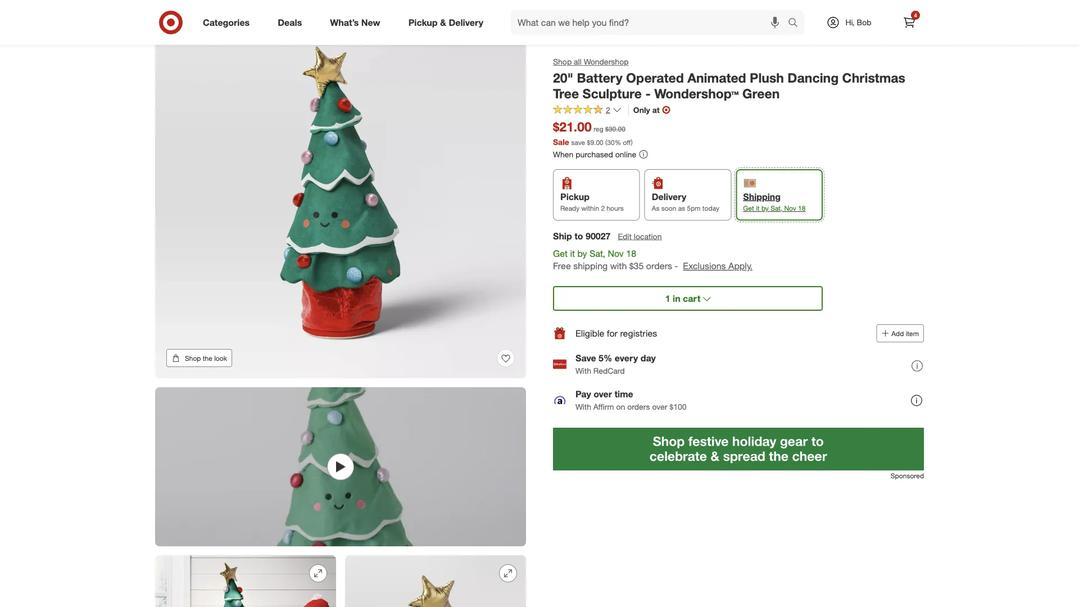 Task type: locate. For each thing, give the bounding box(es) containing it.
1 horizontal spatial by
[[762, 204, 769, 213]]

it up free
[[570, 248, 575, 259]]

orders right $35
[[646, 261, 672, 272]]

0 horizontal spatial delivery
[[449, 17, 483, 28]]

0 vertical spatial by
[[762, 204, 769, 213]]

shop
[[553, 57, 572, 67], [185, 354, 201, 362]]

4
[[914, 12, 917, 19]]

0 vertical spatial pickup
[[408, 17, 438, 28]]

with
[[576, 366, 591, 376], [576, 402, 591, 411]]

shop the look
[[185, 354, 227, 362]]

$
[[587, 138, 590, 146]]

shop for shop the look
[[185, 354, 201, 362]]

0 horizontal spatial over
[[594, 389, 612, 400]]

0 vertical spatial nov
[[784, 204, 796, 213]]

with down the "save"
[[576, 366, 591, 376]]

over left $100 at the bottom right
[[652, 402, 667, 411]]

0 horizontal spatial it
[[570, 248, 575, 259]]

it down shipping on the top right of the page
[[756, 204, 760, 213]]

over
[[594, 389, 612, 400], [652, 402, 667, 411]]

1 vertical spatial with
[[576, 402, 591, 411]]

sat,
[[771, 204, 782, 213], [590, 248, 605, 259]]

1 horizontal spatial sat,
[[771, 204, 782, 213]]

nov inside shipping get it by sat, nov 18
[[784, 204, 796, 213]]

What can we help you find? suggestions appear below search field
[[511, 10, 791, 35]]

shipping
[[743, 191, 781, 202]]

0 horizontal spatial by
[[578, 248, 587, 259]]

categories link
[[193, 10, 264, 35]]

by up shipping
[[578, 248, 587, 259]]

1 horizontal spatial shop
[[553, 57, 572, 67]]

by inside shipping get it by sat, nov 18
[[762, 204, 769, 213]]

0 vertical spatial 2
[[606, 105, 610, 115]]

delivery as soon as 5pm today
[[652, 191, 719, 213]]

get up free
[[553, 248, 568, 259]]

operated
[[626, 70, 684, 85]]

within
[[581, 204, 599, 213]]

shipping get it by sat, nov 18
[[743, 191, 806, 213]]

shop for shop all wondershop 20" battery operated animated plush dancing christmas tree sculpture - wondershop™ green
[[553, 57, 572, 67]]

18
[[798, 204, 806, 213], [626, 248, 636, 259]]

pickup inside pickup ready within 2 hours
[[560, 191, 590, 202]]

soon
[[661, 204, 676, 213]]

0 vertical spatial 18
[[798, 204, 806, 213]]

2 with from the top
[[576, 402, 591, 411]]

by inside 'get it by sat, nov 18 free shipping with $35 orders - exclusions apply.'
[[578, 248, 587, 259]]

it inside shipping get it by sat, nov 18
[[756, 204, 760, 213]]

save
[[576, 353, 596, 364]]

0 vertical spatial orders
[[646, 261, 672, 272]]

pickup ready within 2 hours
[[560, 191, 624, 213]]

shop left the
[[185, 354, 201, 362]]

&
[[440, 17, 446, 28]]

nov
[[784, 204, 796, 213], [608, 248, 624, 259]]

1 vertical spatial it
[[570, 248, 575, 259]]

sat, inside shipping get it by sat, nov 18
[[771, 204, 782, 213]]

when
[[553, 149, 574, 159]]

purchased
[[576, 149, 613, 159]]

0 horizontal spatial -
[[646, 86, 651, 102]]

as
[[652, 204, 660, 213]]

1 vertical spatial delivery
[[652, 191, 686, 202]]

shop left all
[[553, 57, 572, 67]]

1 vertical spatial shop
[[185, 354, 201, 362]]

2 down sculpture
[[606, 105, 610, 115]]

pickup up ready
[[560, 191, 590, 202]]

1 horizontal spatial 18
[[798, 204, 806, 213]]

1 vertical spatial nov
[[608, 248, 624, 259]]

0 horizontal spatial get
[[553, 248, 568, 259]]

pay
[[576, 389, 591, 400]]

over up affirm
[[594, 389, 612, 400]]

5pm
[[687, 204, 701, 213]]

0 horizontal spatial pickup
[[408, 17, 438, 28]]

sale
[[553, 137, 569, 147]]

sat, down shipping on the top right of the page
[[771, 204, 782, 213]]

today
[[702, 204, 719, 213]]

0 vertical spatial shop
[[553, 57, 572, 67]]

1 vertical spatial sat,
[[590, 248, 605, 259]]

only
[[633, 105, 650, 115]]

day
[[641, 353, 656, 364]]

- up only at
[[646, 86, 651, 102]]

reg
[[594, 125, 603, 133]]

1 horizontal spatial nov
[[784, 204, 796, 213]]

what's new link
[[321, 10, 394, 35]]

1 with from the top
[[576, 366, 591, 376]]

0 vertical spatial it
[[756, 204, 760, 213]]

1 vertical spatial over
[[652, 402, 667, 411]]

0 horizontal spatial shop
[[185, 354, 201, 362]]

0 horizontal spatial nov
[[608, 248, 624, 259]]

1 vertical spatial 2
[[601, 204, 605, 213]]

1 horizontal spatial -
[[675, 261, 678, 272]]

4 link
[[897, 10, 922, 35]]

20"
[[553, 70, 573, 85]]

pickup & delivery link
[[399, 10, 497, 35]]

plush
[[750, 70, 784, 85]]

off
[[623, 138, 631, 146]]

0 vertical spatial with
[[576, 366, 591, 376]]

to
[[575, 230, 583, 241]]

1 vertical spatial get
[[553, 248, 568, 259]]

registries
[[620, 328, 657, 339]]

ship to 90027
[[553, 230, 611, 241]]

20&#34; battery operated animated plush dancing christmas tree sculpture - wondershop&#8482; green, 2 of 5, play video image
[[155, 387, 526, 546]]

by
[[762, 204, 769, 213], [578, 248, 587, 259]]

$35
[[629, 261, 644, 272]]

pickup left &
[[408, 17, 438, 28]]

nov inside 'get it by sat, nov 18 free shipping with $35 orders - exclusions apply.'
[[608, 248, 624, 259]]

1 horizontal spatial it
[[756, 204, 760, 213]]

with down 'pay'
[[576, 402, 591, 411]]

-
[[646, 86, 651, 102], [675, 261, 678, 272]]

delivery
[[449, 17, 483, 28], [652, 191, 686, 202]]

add
[[892, 329, 904, 338]]

20&#34; battery operated animated plush dancing christmas tree sculpture - wondershop&#8482; green, 1 of 5 image
[[155, 7, 526, 378]]

shop inside shop all wondershop 20" battery operated animated plush dancing christmas tree sculpture - wondershop™ green
[[553, 57, 572, 67]]

sat, up shipping
[[590, 248, 605, 259]]

orders right on
[[627, 402, 650, 411]]

1 vertical spatial -
[[675, 261, 678, 272]]

0 vertical spatial delivery
[[449, 17, 483, 28]]

hi,
[[846, 17, 855, 27]]

on
[[616, 402, 625, 411]]

item
[[906, 329, 919, 338]]

by down shipping on the top right of the page
[[762, 204, 769, 213]]

0 vertical spatial get
[[743, 204, 754, 213]]

1 horizontal spatial over
[[652, 402, 667, 411]]

orders inside 'get it by sat, nov 18 free shipping with $35 orders - exclusions apply.'
[[646, 261, 672, 272]]

1 horizontal spatial pickup
[[560, 191, 590, 202]]

1 vertical spatial by
[[578, 248, 587, 259]]

0 horizontal spatial 2
[[601, 204, 605, 213]]

delivery up soon on the right top
[[652, 191, 686, 202]]

20&#34; battery operated animated plush dancing christmas tree sculpture - wondershop&#8482; green, 3 of 5 image
[[155, 555, 336, 607]]

get down shipping on the top right of the page
[[743, 204, 754, 213]]

all
[[574, 57, 582, 67]]

1 horizontal spatial delivery
[[652, 191, 686, 202]]

with inside pay over time with affirm on orders over $100
[[576, 402, 591, 411]]

advertisement region
[[553, 428, 924, 470]]

1 horizontal spatial get
[[743, 204, 754, 213]]

0 vertical spatial -
[[646, 86, 651, 102]]

search button
[[783, 10, 810, 37]]

image gallery element
[[155, 7, 526, 607]]

1 vertical spatial 18
[[626, 248, 636, 259]]

what's
[[330, 17, 359, 28]]

orders inside pay over time with affirm on orders over $100
[[627, 402, 650, 411]]

0 horizontal spatial sat,
[[590, 248, 605, 259]]

hours
[[607, 204, 624, 213]]

shop inside shop the look link
[[185, 354, 201, 362]]

2 link
[[553, 104, 622, 117]]

0 vertical spatial sat,
[[771, 204, 782, 213]]

get
[[743, 204, 754, 213], [553, 248, 568, 259]]

pickup
[[408, 17, 438, 28], [560, 191, 590, 202]]

18 inside 'get it by sat, nov 18 free shipping with $35 orders - exclusions apply.'
[[626, 248, 636, 259]]

- left exclusions
[[675, 261, 678, 272]]

5%
[[599, 353, 612, 364]]

$100
[[670, 402, 687, 411]]

1 vertical spatial orders
[[627, 402, 650, 411]]

what's new
[[330, 17, 380, 28]]

0 horizontal spatial 18
[[626, 248, 636, 259]]

90027
[[586, 230, 611, 241]]

1 vertical spatial pickup
[[560, 191, 590, 202]]

0 vertical spatial over
[[594, 389, 612, 400]]

online
[[615, 149, 636, 159]]

cart
[[683, 293, 701, 304]]

shipping
[[573, 261, 608, 272]]

2 left hours
[[601, 204, 605, 213]]

delivery right &
[[449, 17, 483, 28]]

tree
[[553, 86, 579, 102]]

deals link
[[268, 10, 316, 35]]

1 in cart
[[665, 293, 701, 304]]

pickup & delivery
[[408, 17, 483, 28]]



Task type: describe. For each thing, give the bounding box(es) containing it.
animated
[[688, 70, 746, 85]]

)
[[631, 138, 633, 146]]

look
[[214, 354, 227, 362]]

sat, inside 'get it by sat, nov 18 free shipping with $35 orders - exclusions apply.'
[[590, 248, 605, 259]]

it inside 'get it by sat, nov 18 free shipping with $35 orders - exclusions apply.'
[[570, 248, 575, 259]]

redcard
[[593, 366, 625, 376]]

save
[[571, 138, 585, 146]]

get inside shipping get it by sat, nov 18
[[743, 204, 754, 213]]

time
[[615, 389, 633, 400]]

search
[[783, 18, 810, 29]]

exclusions
[[683, 261, 726, 272]]

free
[[553, 261, 571, 272]]

in
[[673, 293, 680, 304]]

shop all wondershop 20" battery operated animated plush dancing christmas tree sculpture - wondershop™ green
[[553, 57, 905, 102]]

ready
[[560, 204, 580, 213]]

edit
[[618, 231, 632, 241]]

at
[[652, 105, 660, 115]]

exclusions apply. link
[[683, 261, 753, 272]]

hi, bob
[[846, 17, 872, 27]]

bob
[[857, 17, 872, 27]]

$21.00 reg $30.00 sale save $ 9.00 ( 30 % off )
[[553, 119, 633, 147]]

18 inside shipping get it by sat, nov 18
[[798, 204, 806, 213]]

wondershop™
[[654, 86, 739, 102]]

sculpture
[[583, 86, 642, 102]]

categories
[[203, 17, 250, 28]]

as
[[678, 204, 685, 213]]

add item button
[[876, 324, 924, 342]]

$30.00
[[605, 125, 626, 133]]

eligible
[[576, 328, 604, 339]]

location
[[634, 231, 662, 241]]

new
[[361, 17, 380, 28]]

when purchased online
[[553, 149, 636, 159]]

$21.00
[[553, 119, 592, 135]]

1
[[665, 293, 670, 304]]

with inside save 5% every day with redcard
[[576, 366, 591, 376]]

christmas
[[842, 70, 905, 85]]

get it by sat, nov 18 free shipping with $35 orders - exclusions apply.
[[553, 248, 753, 272]]

- inside shop all wondershop 20" battery operated animated plush dancing christmas tree sculpture - wondershop™ green
[[646, 86, 651, 102]]

30
[[607, 138, 615, 146]]

battery
[[577, 70, 623, 85]]

for
[[607, 328, 618, 339]]

the
[[203, 354, 212, 362]]

deals
[[278, 17, 302, 28]]

(
[[605, 138, 607, 146]]

%
[[615, 138, 621, 146]]

pickup for ready
[[560, 191, 590, 202]]

apply.
[[728, 261, 753, 272]]

save 5% every day with redcard
[[576, 353, 656, 376]]

edit location button
[[617, 230, 662, 242]]

shop the look link
[[166, 349, 232, 367]]

green
[[743, 86, 780, 102]]

affirm
[[593, 402, 614, 411]]

delivery inside delivery as soon as 5pm today
[[652, 191, 686, 202]]

1 in cart for 20" battery operated animated plush dancing christmas tree sculpture - wondershop™ green element
[[665, 293, 701, 304]]

add item
[[892, 329, 919, 338]]

9.00
[[590, 138, 604, 146]]

with
[[610, 261, 627, 272]]

every
[[615, 353, 638, 364]]

edit location
[[618, 231, 662, 241]]

1 horizontal spatial 2
[[606, 105, 610, 115]]

sponsored
[[891, 472, 924, 480]]

pay over time with affirm on orders over $100
[[576, 389, 687, 411]]

- inside 'get it by sat, nov 18 free shipping with $35 orders - exclusions apply.'
[[675, 261, 678, 272]]

pickup for &
[[408, 17, 438, 28]]

eligible for registries
[[576, 328, 657, 339]]

only at
[[633, 105, 660, 115]]

2 inside pickup ready within 2 hours
[[601, 204, 605, 213]]

get inside 'get it by sat, nov 18 free shipping with $35 orders - exclusions apply.'
[[553, 248, 568, 259]]

ship
[[553, 230, 572, 241]]

dancing
[[788, 70, 839, 85]]

20&#34; battery operated animated plush dancing christmas tree sculpture - wondershop&#8482; green, 4 of 5 image
[[345, 555, 526, 607]]



Task type: vqa. For each thing, say whether or not it's contained in the screenshot.
Sculpture
yes



